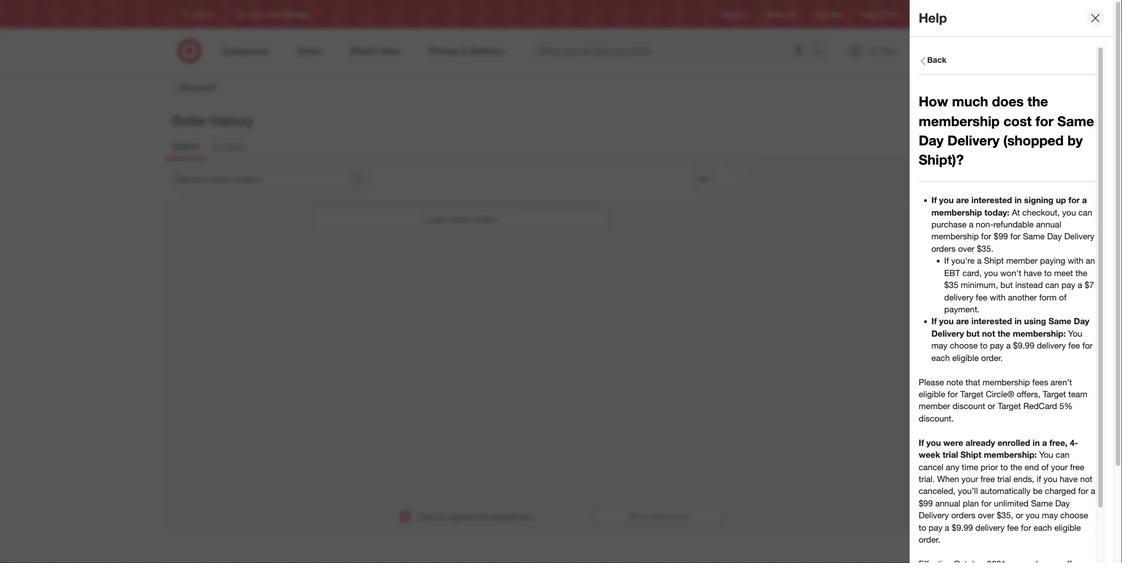 Task type: vqa. For each thing, say whether or not it's contained in the screenshot.
Account 'Link'
yes



Task type: describe. For each thing, give the bounding box(es) containing it.
store
[[224, 141, 245, 152]]

target
[[860, 10, 879, 18]]

registry link
[[722, 9, 747, 19]]

us
[[437, 512, 445, 522]]

improve
[[447, 512, 476, 522]]

help for help us improve this experience.
[[418, 512, 435, 522]]

account
[[180, 82, 216, 93]]

load more orders
[[425, 214, 497, 225]]

ad
[[789, 10, 797, 18]]

take a quick survey button
[[594, 508, 724, 526]]

search button
[[807, 39, 834, 66]]

quick
[[650, 513, 667, 521]]

redcard link
[[815, 9, 842, 19]]

redcard
[[815, 10, 842, 18]]

find stores link
[[917, 9, 951, 19]]

help us improve this experience.
[[418, 512, 534, 522]]

this
[[478, 512, 491, 522]]

order history
[[171, 113, 253, 129]]

search
[[807, 47, 834, 58]]

take
[[629, 513, 643, 521]]

history
[[211, 113, 253, 129]]

circle
[[881, 10, 898, 18]]

stores
[[932, 10, 951, 18]]

help button
[[927, 114, 951, 132]]



Task type: locate. For each thing, give the bounding box(es) containing it.
in-store
[[213, 141, 245, 152]]

orders
[[471, 214, 497, 225]]

order
[[171, 113, 207, 129]]

2 vertical spatial help
[[418, 512, 435, 522]]

load
[[425, 214, 445, 225]]

more
[[448, 214, 469, 225]]

survey
[[668, 513, 688, 521]]

help dialog
[[910, 0, 1123, 564]]

account link
[[169, 80, 217, 95]]

in-store link
[[206, 136, 251, 159]]

take a quick survey
[[629, 513, 688, 521]]

help
[[919, 10, 947, 26], [932, 119, 946, 127], [418, 512, 435, 522]]

What can we help you find? suggestions appear below search field
[[532, 39, 815, 63]]

help inside button
[[932, 119, 946, 127]]

find
[[917, 10, 930, 18]]

0 vertical spatial help
[[919, 10, 947, 26]]

target circle
[[860, 10, 898, 18]]

online
[[172, 141, 200, 152]]

weekly ad link
[[765, 9, 797, 19]]

target circle link
[[860, 9, 898, 19]]

a
[[645, 513, 648, 521]]

load more orders button
[[313, 208, 610, 233]]

help inside dialog
[[919, 10, 947, 26]]

help for help button
[[932, 119, 946, 127]]

weekly
[[765, 10, 787, 18]]

experience.
[[493, 512, 534, 522]]

online link
[[165, 136, 206, 159]]

1 vertical spatial help
[[932, 119, 946, 127]]

registry
[[722, 10, 747, 18]]

weekly ad
[[765, 10, 797, 18]]

find stores
[[917, 10, 951, 18]]

in-
[[213, 141, 224, 152]]

None text field
[[171, 167, 370, 192]]



